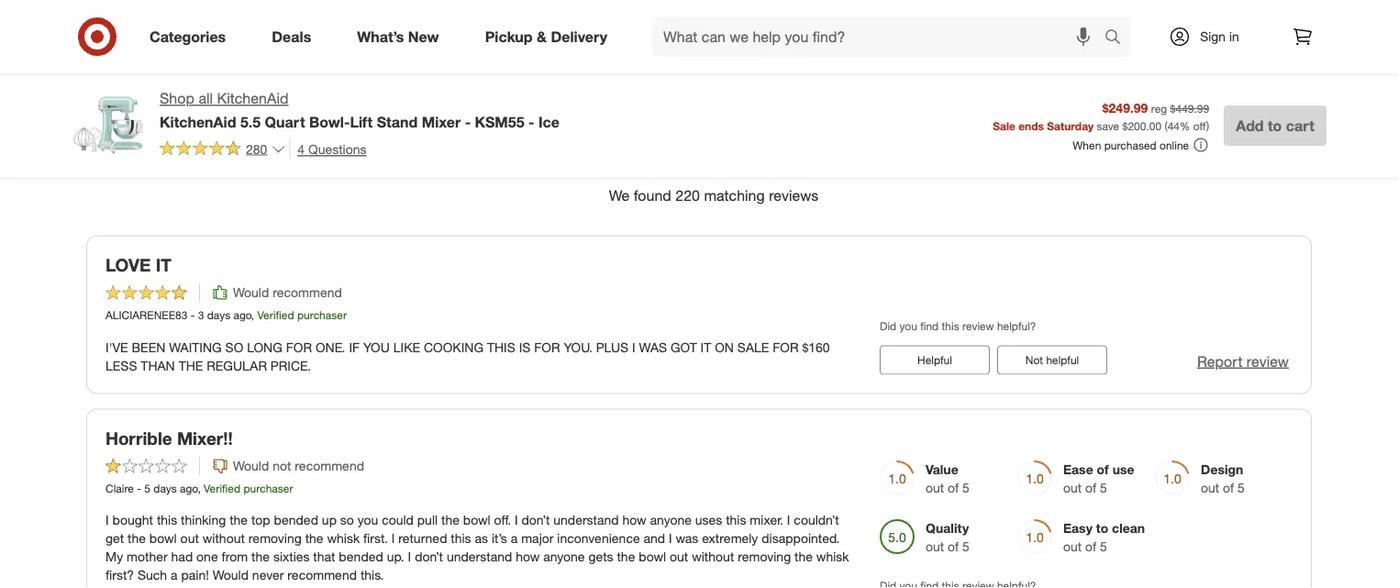 Task type: vqa. For each thing, say whether or not it's contained in the screenshot.
a in button
yes



Task type: locate. For each thing, give the bounding box(es) containing it.
to inside button
[[1268, 116, 1282, 134]]

out down design
[[1201, 480, 1220, 497]]

the up never in the bottom left of the page
[[252, 549, 270, 565]]

bowl down and
[[639, 549, 666, 565]]

of inside design out of 5
[[1223, 480, 1234, 497]]

0 horizontal spatial understand
[[447, 549, 512, 565]]

2 vertical spatial a
[[171, 568, 178, 584]]

would down from
[[213, 568, 249, 584]]

verified up thinking
[[204, 482, 241, 496]]

a inside button
[[693, 39, 699, 53]]

love it
[[106, 255, 171, 276]]

of down quality
[[948, 539, 959, 555]]

2 horizontal spatial verified
[[1191, 129, 1240, 147]]

bended
[[274, 513, 318, 529], [339, 549, 383, 565]]

1 horizontal spatial understand
[[554, 513, 619, 529]]

of inside the quality out of 5
[[948, 539, 959, 555]]

out inside value out of 5
[[926, 480, 945, 497]]

0 vertical spatial you
[[900, 320, 918, 334]]

thinking
[[181, 513, 226, 529]]

value out of 5
[[926, 462, 970, 497]]

ago
[[234, 309, 251, 323], [180, 482, 198, 496]]

0 horizontal spatial to
[[1096, 521, 1109, 537]]

1 horizontal spatial without
[[692, 549, 734, 565]]

out down ease
[[1064, 480, 1082, 497]]

0 horizontal spatial bended
[[274, 513, 318, 529]]

so
[[340, 513, 354, 529]]

, for mixer!!
[[198, 482, 201, 496]]

out down was
[[670, 549, 688, 565]]

1 horizontal spatial days
[[207, 309, 230, 323]]

0 horizontal spatial ago
[[180, 482, 198, 496]]

this left as
[[451, 531, 471, 547]]

verified for mixer!!
[[204, 482, 241, 496]]

1 horizontal spatial removing
[[738, 549, 791, 565]]

1 horizontal spatial verified
[[257, 309, 294, 323]]

of inside easy to clean out of 5
[[1086, 539, 1097, 555]]

1 vertical spatial whisk
[[817, 549, 849, 565]]

0 vertical spatial whisk
[[327, 531, 360, 547]]

0 horizontal spatial how
[[516, 549, 540, 565]]

without
[[203, 531, 245, 547], [692, 549, 734, 565]]

of down easy
[[1086, 539, 1097, 555]]

0 horizontal spatial removing
[[248, 531, 302, 547]]

plus
[[596, 339, 629, 355]]

0 horizontal spatial don't
[[415, 549, 443, 565]]

0 horizontal spatial verified
[[204, 482, 241, 496]]

of left use
[[1097, 462, 1109, 478]]

for up price.
[[286, 339, 312, 355]]

0 vertical spatial would
[[233, 285, 269, 301]]

purchaser down not
[[244, 482, 293, 496]]

(
[[1165, 119, 1168, 132]]

ago up thinking
[[180, 482, 198, 496]]

ago for mixer!!
[[180, 482, 198, 496]]

kitchenaid up 5.5
[[217, 89, 289, 107]]

bowl up mother
[[149, 531, 177, 547]]

what's
[[357, 28, 404, 45]]

a right it's on the left of the page
[[511, 531, 518, 547]]

1 vertical spatial verified
[[257, 309, 294, 323]]

With photos checkbox
[[1165, 104, 1184, 123]]

could
[[382, 513, 414, 529]]

0 vertical spatial bowl
[[463, 513, 491, 529]]

it right love
[[156, 255, 171, 276]]

of down design
[[1223, 480, 1234, 497]]

it left on
[[701, 339, 711, 355]]

top
[[251, 513, 270, 529]]

removing down mixer.
[[738, 549, 791, 565]]

0 horizontal spatial without
[[203, 531, 245, 547]]

the
[[179, 358, 203, 374]]

44
[[1168, 119, 1180, 132]]

would for horrible mixer!!
[[233, 458, 269, 475]]

recommend right not
[[295, 458, 364, 475]]

0 vertical spatial without
[[203, 531, 245, 547]]

0 horizontal spatial review
[[702, 39, 736, 53]]

0 vertical spatial verified
[[1191, 129, 1240, 147]]

categories
[[150, 28, 226, 45]]

ago up so
[[234, 309, 251, 323]]

1 vertical spatial you
[[358, 513, 378, 529]]

without up from
[[203, 531, 245, 547]]

one
[[196, 549, 218, 565]]

write a review
[[662, 39, 736, 53]]

0 vertical spatial purchaser
[[297, 309, 347, 323]]

this right "find"
[[942, 320, 960, 334]]

1 horizontal spatial you
[[900, 320, 918, 334]]

1 for from the left
[[286, 339, 312, 355]]

purchased
[[1105, 138, 1157, 152]]

1 horizontal spatial ago
[[234, 309, 251, 323]]

1 vertical spatial would
[[233, 458, 269, 475]]

it inside i've been waiting so long for one. if you like cooking this is for you. plus i was got it on sale for $160 less than the regular price.
[[701, 339, 711, 355]]

of inside value out of 5
[[948, 480, 959, 497]]

recommend up one.
[[273, 285, 342, 301]]

0 vertical spatial removing
[[248, 531, 302, 547]]

0 horizontal spatial it
[[156, 255, 171, 276]]

0 horizontal spatial days
[[153, 482, 177, 496]]

1 vertical spatial kitchenaid
[[160, 113, 236, 131]]

review right report
[[1247, 353, 1289, 371]]

i left was
[[632, 339, 636, 355]]

how down major
[[516, 549, 540, 565]]

verified down with
[[1191, 129, 1240, 147]]

1 horizontal spatial it
[[701, 339, 711, 355]]

out down quality
[[926, 539, 945, 555]]

deals
[[272, 28, 311, 45]]

1 horizontal spatial don't
[[522, 513, 550, 529]]

2 vertical spatial recommend
[[287, 568, 357, 584]]

2 vertical spatial would
[[213, 568, 249, 584]]

don't up major
[[522, 513, 550, 529]]

recommend down that
[[287, 568, 357, 584]]

ease of use out of 5
[[1064, 462, 1135, 497]]

1 vertical spatial don't
[[415, 549, 443, 565]]

without down extremely
[[692, 549, 734, 565]]

bended up this.
[[339, 549, 383, 565]]

with
[[1191, 105, 1220, 122]]

1 vertical spatial anyone
[[543, 549, 585, 565]]

recommend
[[273, 285, 342, 301], [295, 458, 364, 475], [287, 568, 357, 584]]

we
[[609, 187, 630, 205]]

would left not
[[233, 458, 269, 475]]

ksm55
[[475, 113, 525, 131]]

a down the had
[[171, 568, 178, 584]]

days
[[207, 309, 230, 323], [153, 482, 177, 496]]

for right is
[[534, 339, 560, 355]]

off
[[1194, 119, 1207, 132]]

than
[[141, 358, 175, 374]]

whisk down disappointed.
[[817, 549, 849, 565]]

don't down returned
[[415, 549, 443, 565]]

sale
[[993, 119, 1016, 132]]

questions
[[308, 141, 367, 157]]

ease
[[1064, 462, 1094, 478]]

200.00
[[1128, 119, 1162, 132]]

5
[[963, 480, 970, 497], [1100, 480, 1108, 497], [1238, 480, 1245, 497], [144, 482, 150, 496], [963, 539, 970, 555], [1100, 539, 1108, 555]]

purchaser up one.
[[297, 309, 347, 323]]

0 horizontal spatial bowl
[[149, 531, 177, 547]]

i right first.
[[392, 531, 395, 547]]

a
[[693, 39, 699, 53], [511, 531, 518, 547], [171, 568, 178, 584]]

2 vertical spatial verified
[[204, 482, 241, 496]]

0 horizontal spatial ,
[[198, 482, 201, 496]]

verified down would recommend
[[257, 309, 294, 323]]

bowl
[[463, 513, 491, 529], [149, 531, 177, 547], [639, 549, 666, 565]]

you right did
[[900, 320, 918, 334]]

add
[[1236, 116, 1264, 134]]

i inside i've been waiting so long for one. if you like cooking this is for you. plus i was got it on sale for $160 less than the regular price.
[[632, 339, 636, 355]]

0 vertical spatial bended
[[274, 513, 318, 529]]

1 vertical spatial to
[[1096, 521, 1109, 537]]

out inside design out of 5
[[1201, 480, 1220, 497]]

i up disappointed.
[[787, 513, 791, 529]]

anyone
[[650, 513, 692, 529], [543, 549, 585, 565]]

1 horizontal spatial ,
[[251, 309, 254, 323]]

2 horizontal spatial review
[[1247, 353, 1289, 371]]

1 vertical spatial recommend
[[295, 458, 364, 475]]

the up that
[[305, 531, 324, 547]]

2 vertical spatial review
[[1247, 353, 1289, 371]]

- left 3
[[191, 309, 195, 323]]

0 horizontal spatial whisk
[[327, 531, 360, 547]]

pull
[[417, 513, 438, 529]]

shop
[[160, 89, 194, 107]]

280
[[246, 141, 267, 157]]

to inside easy to clean out of 5
[[1096, 521, 1109, 537]]

whisk down so
[[327, 531, 360, 547]]

of down value
[[948, 480, 959, 497]]

5 inside the quality out of 5
[[963, 539, 970, 555]]

out down value
[[926, 480, 945, 497]]

days right claire
[[153, 482, 177, 496]]

0 vertical spatial it
[[156, 255, 171, 276]]

0 vertical spatial don't
[[522, 513, 550, 529]]

the down bought on the bottom left of page
[[128, 531, 146, 547]]

search
[[1097, 29, 1141, 47]]

lift
[[350, 113, 373, 131]]

love
[[106, 255, 151, 276]]

review left helpful?
[[963, 320, 994, 334]]

would up aliciarenee83 - 3 days ago , verified purchaser
[[233, 285, 269, 301]]

was
[[639, 339, 667, 355]]

1 horizontal spatial purchaser
[[297, 309, 347, 323]]

out down easy
[[1064, 539, 1082, 555]]

, for it
[[251, 309, 254, 323]]

1 horizontal spatial review
[[963, 320, 994, 334]]

for
[[286, 339, 312, 355], [534, 339, 560, 355], [773, 339, 799, 355]]

2 horizontal spatial a
[[693, 39, 699, 53]]

0 vertical spatial ,
[[251, 309, 254, 323]]

0 vertical spatial days
[[207, 309, 230, 323]]

0 vertical spatial how
[[623, 513, 647, 529]]

purchases
[[1244, 129, 1312, 147]]

0 vertical spatial understand
[[554, 513, 619, 529]]

0 vertical spatial to
[[1268, 116, 1282, 134]]

i right and
[[669, 531, 672, 547]]

how up and
[[623, 513, 647, 529]]

this
[[487, 339, 516, 355]]

1 horizontal spatial to
[[1268, 116, 1282, 134]]

1 horizontal spatial how
[[623, 513, 647, 529]]

to right easy
[[1096, 521, 1109, 537]]

2 vertical spatial bowl
[[639, 549, 666, 565]]

the
[[230, 513, 248, 529], [441, 513, 460, 529], [128, 531, 146, 547], [305, 531, 324, 547], [252, 549, 270, 565], [617, 549, 635, 565], [795, 549, 813, 565]]

design out of 5
[[1201, 462, 1245, 497]]

bowl-
[[309, 113, 350, 131]]

review right write
[[702, 39, 736, 53]]

0 horizontal spatial you
[[358, 513, 378, 529]]

kitchenaid down all
[[160, 113, 236, 131]]

0 horizontal spatial purchaser
[[244, 482, 293, 496]]

2 horizontal spatial for
[[773, 339, 799, 355]]

5 inside value out of 5
[[963, 480, 970, 497]]

anyone down major
[[543, 549, 585, 565]]

to right add
[[1268, 116, 1282, 134]]

long
[[247, 339, 282, 355]]

bended left up
[[274, 513, 318, 529]]

understand up inconvenience
[[554, 513, 619, 529]]

removing down top
[[248, 531, 302, 547]]

review inside the write a review button
[[702, 39, 736, 53]]

, up thinking
[[198, 482, 201, 496]]

, up long
[[251, 309, 254, 323]]

1 vertical spatial ,
[[198, 482, 201, 496]]

review inside report review button
[[1247, 353, 1289, 371]]

days right 3
[[207, 309, 230, 323]]

add to cart
[[1236, 116, 1315, 134]]

of down ease
[[1086, 480, 1097, 497]]

0 vertical spatial a
[[693, 39, 699, 53]]

you up first.
[[358, 513, 378, 529]]

1 horizontal spatial bended
[[339, 549, 383, 565]]

for left $160
[[773, 339, 799, 355]]

bowl up as
[[463, 513, 491, 529]]

)
[[1207, 119, 1210, 132]]

up
[[322, 513, 337, 529]]

a right write
[[693, 39, 699, 53]]

0 horizontal spatial anyone
[[543, 549, 585, 565]]

whisk
[[327, 531, 360, 547], [817, 549, 849, 565]]

1 vertical spatial ago
[[180, 482, 198, 496]]

my
[[106, 549, 123, 565]]

1 vertical spatial days
[[153, 482, 177, 496]]

recommend inside i bought this thinking the top bended up so you could pull the bowl off. i don't understand how anyone uses this mixer. i couldn't get the bowl out without removing the whisk first. i returned this as it's a major inconvenience and i was extremely disappointed. my mother had one from the sixties that bended up. i don't understand how anyone gets the bowl out without removing the whisk first? such a pain! would never recommend this.
[[287, 568, 357, 584]]

1 horizontal spatial bowl
[[463, 513, 491, 529]]

0 horizontal spatial for
[[286, 339, 312, 355]]

to for cart
[[1268, 116, 1282, 134]]

delivery
[[551, 28, 608, 45]]

waiting
[[169, 339, 222, 355]]

not helpful
[[1026, 354, 1079, 367]]

ice
[[539, 113, 560, 131]]

verified
[[1191, 129, 1240, 147], [257, 309, 294, 323], [204, 482, 241, 496]]

first?
[[106, 568, 134, 584]]

anyone up was
[[650, 513, 692, 529]]

1 horizontal spatial whisk
[[817, 549, 849, 565]]

0 vertical spatial ago
[[234, 309, 251, 323]]

pickup & delivery
[[485, 28, 608, 45]]

0 horizontal spatial a
[[171, 568, 178, 584]]

1 vertical spatial removing
[[738, 549, 791, 565]]

inconvenience
[[557, 531, 640, 547]]

0 vertical spatial anyone
[[650, 513, 692, 529]]

1 vertical spatial without
[[692, 549, 734, 565]]

understand down as
[[447, 549, 512, 565]]

understand
[[554, 513, 619, 529], [447, 549, 512, 565]]

to
[[1268, 116, 1282, 134], [1096, 521, 1109, 537]]

quality
[[926, 521, 969, 537]]

0 vertical spatial review
[[702, 39, 736, 53]]

1 horizontal spatial for
[[534, 339, 560, 355]]

one.
[[316, 339, 346, 355]]

1 vertical spatial purchaser
[[244, 482, 293, 496]]

1 horizontal spatial a
[[511, 531, 518, 547]]

categories link
[[134, 17, 249, 57]]

1 vertical spatial a
[[511, 531, 518, 547]]

1 vertical spatial review
[[963, 320, 994, 334]]

2 horizontal spatial bowl
[[639, 549, 666, 565]]

-
[[465, 113, 471, 131], [529, 113, 535, 131], [191, 309, 195, 323], [137, 482, 141, 496]]

easy
[[1064, 521, 1093, 537]]

1 vertical spatial it
[[701, 339, 711, 355]]



Task type: describe. For each thing, give the bounding box(es) containing it.
sign
[[1200, 28, 1226, 45]]

never
[[252, 568, 284, 584]]

price.
[[271, 358, 311, 374]]

cooking
[[424, 339, 484, 355]]

from
[[222, 549, 248, 565]]

$249.99 reg $449.99 sale ends saturday save $ 200.00 ( 44 % off )
[[993, 100, 1210, 132]]

out inside easy to clean out of 5
[[1064, 539, 1082, 555]]

claire
[[106, 482, 134, 496]]

ago for it
[[234, 309, 251, 323]]

0 vertical spatial kitchenaid
[[217, 89, 289, 107]]

sign in link
[[1154, 17, 1268, 57]]

- right "mixer"
[[465, 113, 471, 131]]

this up extremely
[[726, 513, 746, 529]]

1 vertical spatial bowl
[[149, 531, 177, 547]]

out inside 'ease of use out of 5'
[[1064, 480, 1082, 497]]

out inside the quality out of 5
[[926, 539, 945, 555]]

- right claire
[[137, 482, 141, 496]]

mixer!!
[[177, 428, 233, 450]]

aliciarenee83
[[106, 309, 188, 323]]

i right off.
[[515, 513, 518, 529]]

- left ice
[[529, 113, 535, 131]]

0 vertical spatial recommend
[[273, 285, 342, 301]]

up.
[[387, 549, 404, 565]]

you inside i bought this thinking the top bended up so you could pull the bowl off. i don't understand how anyone uses this mixer. i couldn't get the bowl out without removing the whisk first. i returned this as it's a major inconvenience and i was extremely disappointed. my mother had one from the sixties that bended up. i don't understand how anyone gets the bowl out without removing the whisk first? such a pain! would never recommend this.
[[358, 513, 378, 529]]

cart
[[1286, 116, 1315, 134]]

1 horizontal spatial anyone
[[650, 513, 692, 529]]

purchaser for horrible mixer!!
[[244, 482, 293, 496]]

bought
[[112, 513, 153, 529]]

disappointed.
[[762, 531, 840, 547]]

to for clean
[[1096, 521, 1109, 537]]

reg
[[1151, 101, 1167, 115]]

purchaser for love it
[[297, 309, 347, 323]]

5 inside design out of 5
[[1238, 480, 1245, 497]]

would for love it
[[233, 285, 269, 301]]

you
[[363, 339, 390, 355]]

the right pull at bottom
[[441, 513, 460, 529]]

i've been waiting so long for one. if you like cooking this is for you. plus i was got it on sale for $160 less than the regular price.
[[106, 339, 830, 374]]

verified purchases
[[1191, 129, 1312, 147]]

1 vertical spatial understand
[[447, 549, 512, 565]]

the right gets
[[617, 549, 635, 565]]

verified for it
[[257, 309, 294, 323]]

report review
[[1197, 353, 1289, 371]]

$249.99
[[1103, 100, 1148, 116]]

what's new
[[357, 28, 439, 45]]

in
[[1230, 28, 1240, 45]]

the left top
[[230, 513, 248, 529]]

new
[[408, 28, 439, 45]]

horrible mixer!!
[[106, 428, 233, 450]]

when
[[1073, 138, 1101, 152]]

1 vertical spatial how
[[516, 549, 540, 565]]

value
[[926, 462, 959, 478]]

gets
[[589, 549, 614, 565]]

aliciarenee83 - 3 days ago , verified purchaser
[[106, 309, 347, 323]]

4
[[298, 141, 305, 157]]

this right bought on the bottom left of page
[[157, 513, 177, 529]]

write a review button
[[654, 32, 744, 61]]

with photos
[[1191, 105, 1270, 122]]

returned
[[398, 531, 447, 547]]

off.
[[494, 513, 511, 529]]

claire - 5 days ago , verified purchaser
[[106, 482, 293, 496]]

i up get
[[106, 513, 109, 529]]

out up the had
[[180, 531, 199, 547]]

i right up.
[[408, 549, 411, 565]]

extremely
[[702, 531, 758, 547]]

$449.99
[[1171, 101, 1210, 115]]

not
[[1026, 354, 1043, 367]]

4 questions
[[298, 141, 367, 157]]

would not recommend
[[233, 458, 364, 475]]

5 inside 'ease of use out of 5'
[[1100, 480, 1108, 497]]

is
[[519, 339, 531, 355]]

we found 220 matching reviews
[[609, 187, 819, 205]]

add to cart button
[[1224, 105, 1327, 146]]

as
[[475, 531, 488, 547]]

search button
[[1097, 17, 1141, 61]]

regular
[[207, 358, 267, 374]]

easy to clean out of 5
[[1064, 521, 1145, 555]]

uses
[[695, 513, 722, 529]]

the down disappointed.
[[795, 549, 813, 565]]

would inside i bought this thinking the top bended up so you could pull the bowl off. i don't understand how anyone uses this mixer. i couldn't get the bowl out without removing the whisk first. i returned this as it's a major inconvenience and i was extremely disappointed. my mother had one from the sixties that bended up. i don't understand how anyone gets the bowl out without removing the whisk first? such a pain! would never recommend this.
[[213, 568, 249, 584]]

5 inside easy to clean out of 5
[[1100, 539, 1108, 555]]

photos
[[1224, 105, 1270, 122]]

sign in
[[1200, 28, 1240, 45]]

&
[[537, 28, 547, 45]]

Verified purchases checkbox
[[1165, 129, 1184, 147]]

quality out of 5
[[926, 521, 970, 555]]

pickup
[[485, 28, 533, 45]]

mixer.
[[750, 513, 784, 529]]

1 vertical spatial bended
[[339, 549, 383, 565]]

stand
[[377, 113, 418, 131]]

saturday
[[1047, 119, 1094, 132]]

What can we help you find? suggestions appear below search field
[[653, 17, 1109, 57]]

$160
[[802, 339, 830, 355]]

major
[[521, 531, 554, 547]]

pickup & delivery link
[[470, 17, 630, 57]]

mixer
[[422, 113, 461, 131]]

3
[[198, 309, 204, 323]]

pain!
[[181, 568, 209, 584]]

horrible
[[106, 428, 172, 450]]

days for mixer!!
[[153, 482, 177, 496]]

sale
[[738, 339, 769, 355]]

2 for from the left
[[534, 339, 560, 355]]

i bought this thinking the top bended up so you could pull the bowl off. i don't understand how anyone uses this mixer. i couldn't get the bowl out without removing the whisk first. i returned this as it's a major inconvenience and i was extremely disappointed. my mother had one from the sixties that bended up. i don't understand how anyone gets the bowl out without removing the whisk first? such a pain! would never recommend this.
[[106, 513, 849, 584]]

get
[[106, 531, 124, 547]]

clean
[[1112, 521, 1145, 537]]

did
[[880, 320, 897, 334]]

find
[[921, 320, 939, 334]]

save
[[1097, 119, 1120, 132]]

that
[[313, 549, 335, 565]]

sixties
[[273, 549, 310, 565]]

image of kitchenaid 5.5 quart bowl-lift stand mixer - ksm55 - ice image
[[72, 88, 145, 162]]

helpful
[[1047, 354, 1079, 367]]

ends
[[1019, 119, 1044, 132]]

3 for from the left
[[773, 339, 799, 355]]

been
[[132, 339, 166, 355]]

design
[[1201, 462, 1244, 478]]

days for it
[[207, 309, 230, 323]]



